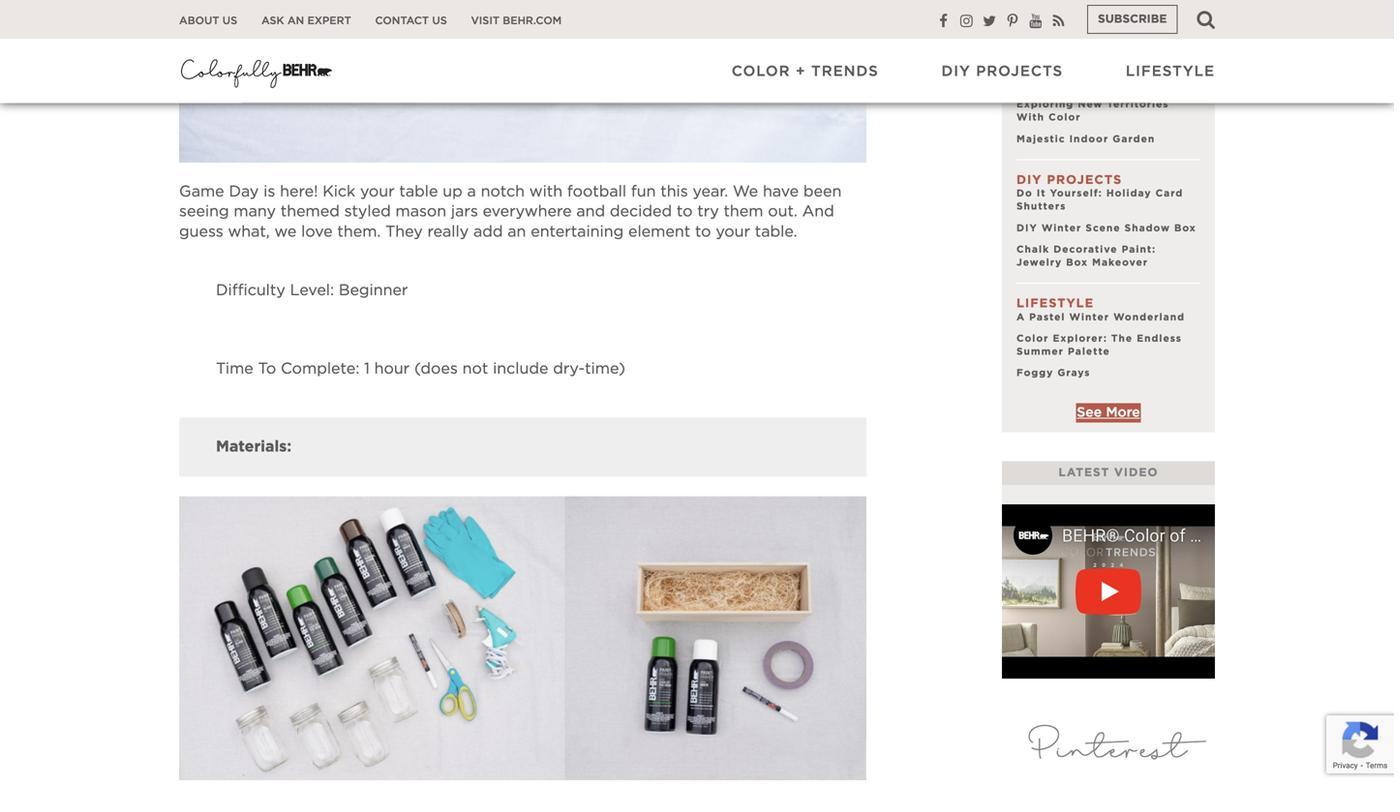 Task type: locate. For each thing, give the bounding box(es) containing it.
box for shadow
[[1174, 223, 1196, 233]]

beginner
[[339, 283, 408, 298]]

add
[[473, 224, 503, 239]]

subscribe
[[1098, 14, 1167, 25]]

decided
[[610, 204, 672, 219]]

1 horizontal spatial box
[[1174, 223, 1196, 233]]

1 vertical spatial box
[[1066, 258, 1088, 268]]

visit behr.com link
[[471, 14, 562, 28]]

1 vertical spatial diy
[[1017, 174, 1042, 186]]

to down try
[[695, 224, 711, 239]]

expert
[[307, 15, 351, 26]]

do it yourself: holiday card shutters
[[1017, 189, 1183, 212]]

colorfully behr image
[[179, 53, 334, 92]]

shadow
[[1125, 223, 1170, 233]]

it
[[1037, 189, 1046, 199]]

latest
[[1059, 467, 1110, 479]]

time)
[[585, 361, 625, 377]]

1 horizontal spatial us
[[432, 15, 447, 26]]

your up styled
[[360, 184, 395, 199]]

visit behr.com
[[471, 15, 562, 26]]

posts
[[1124, 31, 1169, 42]]

+ left trends
[[796, 64, 806, 79]]

decorative
[[1054, 245, 1118, 255]]

everywhere
[[483, 204, 572, 219]]

latest video
[[1059, 467, 1158, 479]]

1 horizontal spatial an
[[508, 224, 526, 239]]

foggy grays link
[[1017, 369, 1090, 378]]

1 horizontal spatial to
[[695, 224, 711, 239]]

0 horizontal spatial your
[[360, 184, 395, 199]]

2 us from the left
[[432, 15, 447, 26]]

color inside color explorer: the endless summer palette
[[1017, 334, 1049, 344]]

color + trends link
[[732, 62, 879, 81]]

us for about us
[[222, 15, 237, 26]]

box inside chalk decorative paint: jewelry box makeover
[[1066, 258, 1088, 268]]

+ for color
[[1072, 64, 1081, 76]]

+ down trending
[[1072, 64, 1081, 76]]

0 horizontal spatial an
[[287, 15, 304, 26]]

we
[[274, 224, 297, 239]]

element
[[628, 224, 690, 239]]

diy up do
[[1017, 174, 1042, 186]]

more
[[1106, 406, 1140, 420]]

color inside exploring new territories with color
[[1049, 113, 1081, 122]]

us inside about us link
[[222, 15, 237, 26]]

0 horizontal spatial box
[[1066, 258, 1088, 268]]

winter up explorer:
[[1069, 312, 1109, 322]]

0 vertical spatial color
[[732, 64, 790, 79]]

an inside game day is here! kick your table up a notch with football fun this year. we have been seeing many themed styled mason jars everywhere and decided to try them out. and guess what, we love them. they really add an entertaining element to your table.
[[508, 224, 526, 239]]

football
[[567, 184, 626, 199]]

1 vertical spatial an
[[508, 224, 526, 239]]

0 horizontal spatial +
[[796, 64, 806, 79]]

and
[[802, 204, 834, 219]]

winter down "shutters"
[[1042, 223, 1082, 233]]

explorer:
[[1053, 334, 1107, 344]]

scene
[[1086, 223, 1121, 233]]

year.
[[693, 184, 728, 199]]

exploring new territories with color
[[1017, 100, 1169, 122]]

summer
[[1017, 347, 1064, 357]]

diy
[[942, 64, 971, 79], [1017, 174, 1042, 186], [1017, 223, 1038, 233]]

with down exploring
[[1017, 113, 1045, 122]]

love
[[301, 224, 333, 239]]

palette
[[1068, 347, 1110, 357]]

game
[[179, 184, 224, 199]]

0 horizontal spatial with
[[529, 184, 563, 199]]

do it yourself: holiday card shutters link
[[1017, 189, 1183, 212]]

box down decorative
[[1066, 258, 1088, 268]]

with
[[1017, 113, 1045, 122], [529, 184, 563, 199]]

with up everywhere
[[529, 184, 563, 199]]

+ for color
[[796, 64, 806, 79]]

color
[[732, 64, 790, 79], [1049, 113, 1081, 122], [1017, 334, 1049, 344]]

diy left projects
[[942, 64, 971, 79]]

paint:
[[1122, 245, 1156, 255]]

out.
[[768, 204, 798, 219]]

+
[[1072, 64, 1081, 76], [796, 64, 806, 79]]

new
[[1078, 100, 1103, 110]]

seeing
[[179, 204, 229, 219]]

color for explorer:
[[1017, 334, 1049, 344]]

0 vertical spatial box
[[1174, 223, 1196, 233]]

us right about
[[222, 15, 237, 26]]

an right 'ask'
[[287, 15, 304, 26]]

0 vertical spatial with
[[1017, 113, 1045, 122]]

endless
[[1137, 334, 1182, 344]]

notch
[[481, 184, 525, 199]]

box right shadow
[[1174, 223, 1196, 233]]

entertaining
[[531, 224, 624, 239]]

shutters
[[1017, 202, 1066, 212]]

color up summer
[[1017, 334, 1049, 344]]

really
[[427, 224, 469, 239]]

1 vertical spatial with
[[529, 184, 563, 199]]

us inside "contact us" link
[[432, 15, 447, 26]]

winter
[[1042, 223, 1082, 233], [1069, 312, 1109, 322]]

an inside 'link'
[[287, 15, 304, 26]]

0 horizontal spatial us
[[222, 15, 237, 26]]

table.
[[755, 224, 797, 239]]

diy for diy projects
[[1017, 174, 1042, 186]]

trends
[[1086, 64, 1144, 76]]

diy winter scene shadow box link
[[1017, 223, 1196, 233]]

us right contact
[[432, 15, 447, 26]]

yourself:
[[1050, 189, 1102, 199]]

with inside exploring new territories with color
[[1017, 113, 1045, 122]]

1 horizontal spatial with
[[1017, 113, 1045, 122]]

and
[[576, 204, 605, 219]]

color down exploring
[[1049, 113, 1081, 122]]

hour
[[374, 361, 410, 377]]

color explorer: the endless summer palette
[[1017, 334, 1182, 357]]

0 vertical spatial an
[[287, 15, 304, 26]]

1 us from the left
[[222, 15, 237, 26]]

an down everywhere
[[508, 224, 526, 239]]

1 vertical spatial color
[[1049, 113, 1081, 122]]

2 vertical spatial diy
[[1017, 223, 1038, 233]]

search image
[[1197, 10, 1215, 29]]

jars
[[451, 204, 478, 219]]

mason
[[395, 204, 446, 219]]

a
[[467, 184, 476, 199]]

your down "them"
[[716, 224, 750, 239]]

1 vertical spatial to
[[695, 224, 711, 239]]

a pastel winter wonderland link
[[1017, 312, 1185, 322]]

themed
[[281, 204, 340, 219]]

diy up chalk
[[1017, 223, 1038, 233]]

pastel
[[1029, 312, 1065, 322]]

to down this
[[677, 204, 693, 219]]

diy winter scene shadow box
[[1017, 223, 1196, 233]]

1 horizontal spatial +
[[1072, 64, 1081, 76]]

video
[[1114, 467, 1158, 479]]

0 horizontal spatial to
[[677, 204, 693, 219]]

materials:
[[216, 439, 291, 455]]

them.
[[337, 224, 381, 239]]

see more link
[[1076, 403, 1141, 423]]

many
[[234, 204, 276, 219]]

1 horizontal spatial your
[[716, 224, 750, 239]]

a
[[1017, 312, 1025, 322]]

color left trends
[[732, 64, 790, 79]]

2 vertical spatial color
[[1017, 334, 1049, 344]]

trends
[[811, 64, 879, 79]]

0 vertical spatial diy
[[942, 64, 971, 79]]



Task type: describe. For each thing, give the bounding box(es) containing it.
visit
[[471, 15, 500, 26]]

table
[[399, 184, 438, 199]]

lifestyle
[[1126, 64, 1215, 79]]

diy projects
[[942, 64, 1063, 79]]

projects
[[976, 64, 1063, 79]]

do
[[1017, 189, 1033, 199]]

box for jewelry
[[1066, 258, 1088, 268]]

ask
[[261, 15, 284, 26]]

exploring new territories with color link
[[1017, 100, 1169, 122]]

level:
[[290, 283, 334, 298]]

0 vertical spatial winter
[[1042, 223, 1082, 233]]

makeover
[[1092, 258, 1148, 268]]

indoor
[[1069, 134, 1109, 144]]

chalk decorative paint: jewelry box makeover
[[1017, 245, 1156, 268]]

grays
[[1058, 369, 1090, 378]]

contact us link
[[375, 14, 447, 28]]

what,
[[228, 224, 270, 239]]

day
[[229, 184, 259, 199]]

foggy
[[1017, 369, 1054, 378]]

here!
[[280, 184, 318, 199]]

diy for diy projects
[[942, 64, 971, 79]]

difficulty
[[216, 283, 285, 298]]

majestic
[[1017, 134, 1065, 144]]

diy for diy winter scene shadow box
[[1017, 223, 1038, 233]]

up
[[443, 184, 462, 199]]

majestic indoor garden link
[[1017, 134, 1155, 144]]

try
[[697, 204, 719, 219]]

us for contact us
[[432, 15, 447, 26]]

1
[[364, 361, 370, 377]]

include
[[493, 361, 548, 377]]

chalk
[[1017, 245, 1050, 255]]

difficulty level: beginner
[[216, 283, 408, 298]]

diy projects
[[1017, 174, 1122, 186]]

color for +
[[732, 64, 790, 79]]

game day is here! kick your table up a notch with football fun this year. we have been seeing many themed styled mason jars everywhere and decided to try them out. and guess what, we love them. they really add an entertaining element to your table.
[[179, 184, 842, 239]]

card
[[1156, 189, 1183, 199]]

about us link
[[179, 14, 237, 28]]

0 vertical spatial your
[[360, 184, 395, 199]]

color + trends
[[732, 64, 879, 79]]

1 vertical spatial your
[[716, 224, 750, 239]]

subscribe link
[[1087, 5, 1178, 34]]

1 vertical spatial winter
[[1069, 312, 1109, 322]]

complete:
[[281, 361, 359, 377]]

ask an expert link
[[261, 14, 351, 28]]

wonderland
[[1113, 312, 1185, 322]]

material used for mason jars and box project. image
[[179, 496, 866, 780]]

ask an expert
[[261, 15, 351, 26]]

is
[[263, 184, 275, 199]]

jewelry
[[1017, 258, 1062, 268]]

buffet table set with snack placed in mason jars that were painted in a football theme. the four mason jars resemble: football, referee, score board, football field. a box is in center holding plastic wear. the box is painted to resemble a football field. image
[[179, 0, 866, 162]]

a pastel winter wonderland
[[1017, 312, 1185, 322]]

contact
[[375, 15, 429, 26]]

majestic indoor garden
[[1017, 134, 1155, 144]]

to
[[258, 361, 276, 377]]

dry-
[[553, 361, 585, 377]]

guess
[[179, 224, 223, 239]]

have
[[763, 184, 799, 199]]

fun
[[631, 184, 656, 199]]

about
[[179, 15, 219, 26]]

contact us
[[375, 15, 447, 26]]

color
[[1017, 64, 1067, 76]]

exploring
[[1017, 100, 1074, 110]]

time
[[216, 361, 253, 377]]

kick
[[323, 184, 355, 199]]

them
[[724, 204, 763, 219]]

with inside game day is here! kick your table up a notch with football fun this year. we have been seeing many themed styled mason jars everywhere and decided to try them out. and guess what, we love them. they really add an entertaining element to your table.
[[529, 184, 563, 199]]

projects
[[1047, 174, 1122, 186]]

territories
[[1107, 100, 1169, 110]]

see
[[1077, 406, 1102, 420]]

they
[[385, 224, 423, 239]]

time to complete: 1 hour (does not include dry-time)
[[216, 361, 625, 377]]

trending
[[1048, 31, 1120, 42]]

pinterest
[[1029, 717, 1188, 778]]

holiday
[[1106, 189, 1152, 199]]

color explorer: the endless summer palette link
[[1017, 334, 1182, 357]]

garden
[[1113, 134, 1155, 144]]

(does
[[414, 361, 458, 377]]

lifestyle link
[[1126, 62, 1215, 81]]

0 vertical spatial to
[[677, 204, 693, 219]]



Task type: vqa. For each thing, say whether or not it's contained in the screenshot.
Box corresponding to Jewelry
yes



